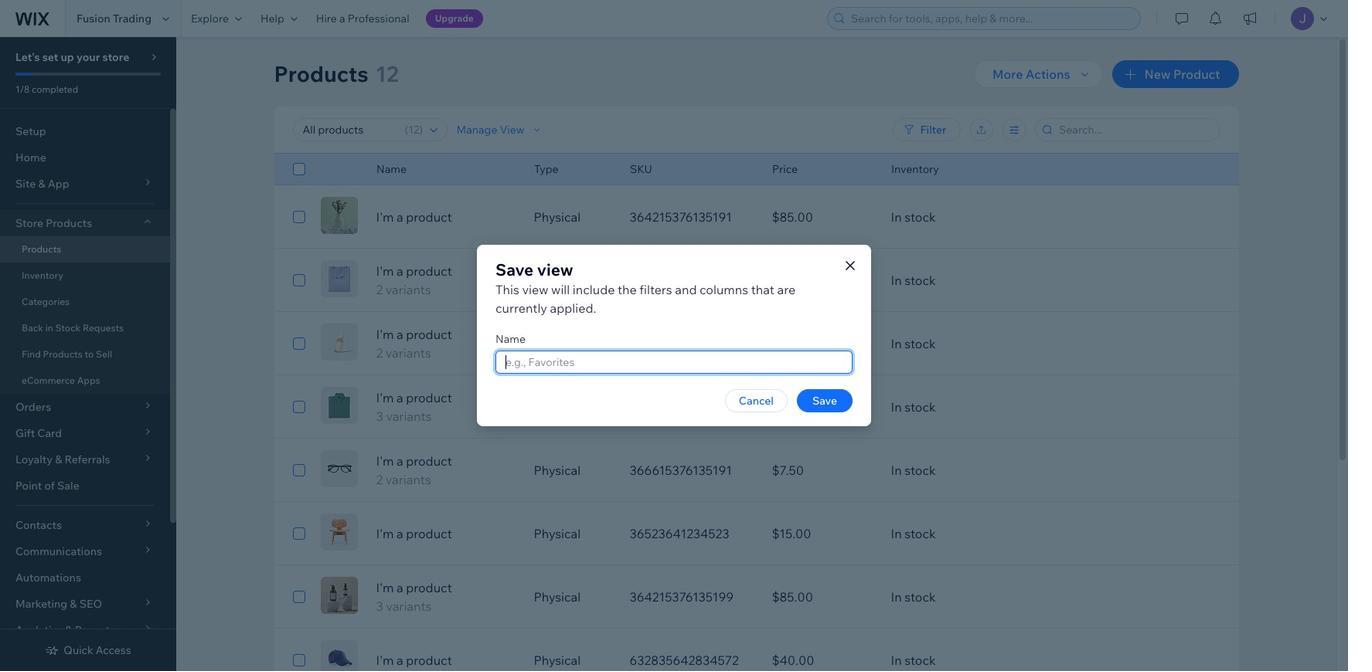 Task type: locate. For each thing, give the bounding box(es) containing it.
variants for 364115376135191
[[386, 346, 431, 361]]

0 vertical spatial i'm a product link
[[367, 208, 524, 226]]

let's
[[15, 50, 40, 64]]

quick access button
[[45, 644, 131, 658]]

0 vertical spatial 3
[[376, 409, 383, 424]]

0 vertical spatial i'm a product 3 variants
[[376, 390, 452, 424]]

5 physical link from the top
[[524, 516, 620, 553]]

$40.00 link
[[763, 642, 882, 672]]

None checkbox
[[293, 160, 305, 179], [293, 271, 305, 290], [293, 335, 305, 353], [293, 588, 305, 607], [293, 160, 305, 179], [293, 271, 305, 290], [293, 335, 305, 353], [293, 588, 305, 607]]

8 stock from the top
[[905, 653, 936, 669]]

in stock for 632835642834572
[[891, 653, 936, 669]]

$85.00
[[772, 209, 813, 225], [772, 590, 813, 605]]

inventory up categories
[[22, 270, 63, 281]]

1 $85.00 link from the top
[[763, 199, 882, 236]]

6 in stock from the top
[[891, 526, 936, 542]]

3 i'm a product from the top
[[376, 653, 452, 669]]

$20.00 link
[[763, 262, 882, 299]]

in stock for 366615376135191
[[891, 463, 936, 478]]

in for 364215376135191
[[891, 209, 902, 225]]

Search for tools, apps, help & more... field
[[846, 8, 1136, 29]]

3 in stock from the top
[[891, 336, 936, 352]]

364215376135191
[[630, 209, 732, 225]]

3 physical link from the top
[[524, 325, 620, 363]]

that
[[751, 282, 774, 298]]

12 down professional
[[375, 60, 399, 87]]

4 physical link from the top
[[524, 452, 620, 489]]

$10.00
[[772, 336, 812, 352]]

0 horizontal spatial name
[[376, 162, 406, 176]]

1 in stock link from the top
[[882, 199, 1174, 236]]

7 in from the top
[[891, 590, 902, 605]]

name down (
[[376, 162, 406, 176]]

variants
[[386, 282, 431, 298], [386, 346, 431, 361], [386, 409, 432, 424], [386, 472, 431, 488], [386, 599, 432, 615]]

366615376135191
[[630, 463, 732, 478]]

i'm a product 3 variants for 217537123517253
[[376, 390, 452, 424]]

i'm a product 2 variants for 364115376135191
[[376, 327, 452, 361]]

1 in stock from the top
[[891, 209, 936, 225]]

1 i'm from the top
[[376, 209, 394, 225]]

)
[[419, 123, 422, 137]]

2 vertical spatial 2
[[376, 472, 383, 488]]

physical for 364215376135191
[[534, 209, 581, 225]]

1 vertical spatial $85.00
[[772, 590, 813, 605]]

3 i'm a product link from the top
[[367, 652, 524, 670]]

0 vertical spatial i'm a product 2 variants
[[376, 264, 452, 298]]

2 physical from the top
[[534, 273, 581, 288]]

5 in stock link from the top
[[882, 452, 1174, 489]]

back in stock requests
[[22, 322, 124, 334]]

3 i'm a product 2 variants from the top
[[376, 454, 452, 488]]

name down currently
[[495, 332, 526, 346]]

products up products link in the left of the page
[[46, 216, 92, 230]]

inventory inside sidebar element
[[22, 270, 63, 281]]

None checkbox
[[293, 208, 305, 226], [293, 398, 305, 417], [293, 461, 305, 480], [293, 525, 305, 543], [293, 652, 305, 670], [293, 208, 305, 226], [293, 398, 305, 417], [293, 461, 305, 480], [293, 525, 305, 543], [293, 652, 305, 670]]

1 i'm a product 3 variants from the top
[[376, 390, 452, 424]]

0 vertical spatial i'm a product
[[376, 209, 452, 225]]

physical link for 364215376135191
[[524, 199, 620, 236]]

4 stock from the top
[[905, 400, 936, 415]]

1 horizontal spatial 12
[[408, 123, 419, 137]]

columns
[[700, 282, 748, 298]]

4 in stock from the top
[[891, 400, 936, 415]]

2 vertical spatial i'm a product link
[[367, 652, 524, 670]]

1 vertical spatial 2
[[376, 346, 383, 361]]

1 horizontal spatial inventory
[[891, 162, 939, 176]]

3 in stock link from the top
[[882, 325, 1174, 363]]

i'm a product link
[[367, 208, 524, 226], [367, 525, 524, 543], [367, 652, 524, 670]]

632835642834572 link
[[620, 642, 763, 672]]

8 in stock link from the top
[[882, 642, 1174, 672]]

5 in from the top
[[891, 463, 902, 478]]

6 in stock link from the top
[[882, 516, 1174, 553]]

in stock
[[891, 209, 936, 225], [891, 273, 936, 288], [891, 336, 936, 352], [891, 400, 936, 415], [891, 463, 936, 478], [891, 526, 936, 542], [891, 590, 936, 605], [891, 653, 936, 669]]

7 physical link from the top
[[524, 642, 620, 672]]

i'm a product link for 36523641234523
[[367, 525, 524, 543]]

12
[[375, 60, 399, 87], [408, 123, 419, 137]]

name
[[376, 162, 406, 176], [495, 332, 526, 346]]

1 product from the top
[[406, 209, 452, 225]]

2 vertical spatial i'm a product
[[376, 653, 452, 669]]

6 physical from the top
[[534, 590, 581, 605]]

0 horizontal spatial 12
[[375, 60, 399, 87]]

12 right unsaved view field
[[408, 123, 419, 137]]

physical link for 366615376135191
[[524, 452, 620, 489]]

0 horizontal spatial inventory
[[22, 270, 63, 281]]

products
[[274, 60, 369, 87], [46, 216, 92, 230], [22, 243, 61, 255], [43, 349, 83, 360]]

physical link for 364215375135191
[[524, 262, 620, 299]]

point of sale link
[[0, 473, 170, 499]]

automations
[[15, 571, 81, 585]]

5 physical from the top
[[534, 526, 581, 542]]

1 vertical spatial i'm a product 3 variants
[[376, 581, 452, 615]]

$7.50
[[772, 463, 804, 478]]

2 i'm a product link from the top
[[367, 525, 524, 543]]

8 in stock from the top
[[891, 653, 936, 669]]

physical for 366615376135191
[[534, 463, 581, 478]]

1 physical from the top
[[534, 209, 581, 225]]

explore
[[191, 12, 229, 26]]

3 physical from the top
[[534, 336, 581, 352]]

in stock link for 364215375135191
[[882, 262, 1174, 299]]

up
[[61, 50, 74, 64]]

upgrade button
[[426, 9, 483, 28]]

36523641234523 link
[[620, 516, 763, 553]]

a
[[339, 12, 345, 26], [396, 209, 403, 225], [396, 264, 403, 279], [396, 327, 403, 342], [396, 390, 403, 406], [396, 454, 403, 469], [396, 526, 403, 542], [396, 581, 403, 596], [396, 653, 403, 669]]

in stock link for 217537123517253
[[882, 389, 1174, 426]]

variants for 364215375135191
[[386, 282, 431, 298]]

$85.00 down price
[[772, 209, 813, 225]]

products up ecommerce apps
[[43, 349, 83, 360]]

your
[[77, 50, 100, 64]]

help button
[[251, 0, 307, 37]]

save up this
[[495, 260, 533, 280]]

inventory down filter button
[[891, 162, 939, 176]]

point of sale
[[15, 479, 79, 493]]

4 i'm from the top
[[376, 390, 394, 406]]

$85.00 up $40.00
[[772, 590, 813, 605]]

0 vertical spatial view
[[537, 260, 573, 280]]

physical for 364115376135191
[[534, 336, 581, 352]]

i'm a product for 364215376135191
[[376, 209, 452, 225]]

6 stock from the top
[[905, 526, 936, 542]]

0 vertical spatial inventory
[[891, 162, 939, 176]]

5 in stock from the top
[[891, 463, 936, 478]]

1 vertical spatial inventory
[[22, 270, 63, 281]]

in for 36523641234523
[[891, 526, 902, 542]]

variants for 366615376135191
[[386, 472, 431, 488]]

364115376135191
[[630, 336, 731, 352]]

cancel button
[[725, 390, 788, 413]]

sell
[[96, 349, 112, 360]]

2 in from the top
[[891, 273, 902, 288]]

1 3 from the top
[[376, 409, 383, 424]]

2 physical link from the top
[[524, 262, 620, 299]]

0 vertical spatial save
[[495, 260, 533, 280]]

stock for 36523641234523
[[905, 526, 936, 542]]

help
[[260, 12, 284, 26]]

0 horizontal spatial save
[[495, 260, 533, 280]]

i'm a product
[[376, 209, 452, 225], [376, 526, 452, 542], [376, 653, 452, 669]]

ecommerce apps
[[22, 375, 100, 386]]

save for save
[[812, 394, 837, 408]]

in stock link for 632835642834572
[[882, 642, 1174, 672]]

in stock for 364215376135199
[[891, 590, 936, 605]]

6 in from the top
[[891, 526, 902, 542]]

2 $85.00 from the top
[[772, 590, 813, 605]]

completed
[[32, 83, 78, 95]]

quick access
[[64, 644, 131, 658]]

apps
[[77, 375, 100, 386]]

i'm a product 2 variants for 366615376135191
[[376, 454, 452, 488]]

2 stock from the top
[[905, 273, 936, 288]]

0 vertical spatial $85.00
[[772, 209, 813, 225]]

0 vertical spatial $85.00 link
[[763, 199, 882, 236]]

2 product from the top
[[406, 264, 452, 279]]

2 in stock link from the top
[[882, 262, 1174, 299]]

1 vertical spatial view
[[522, 282, 548, 298]]

$85.00 link down price
[[763, 199, 882, 236]]

1 stock from the top
[[905, 209, 936, 225]]

in stock link for 364115376135191
[[882, 325, 1174, 363]]

save inside button
[[812, 394, 837, 408]]

stock for 364215375135191
[[905, 273, 936, 288]]

3 in from the top
[[891, 336, 902, 352]]

6 physical link from the top
[[524, 579, 620, 616]]

store
[[15, 216, 43, 230]]

2 i'm a product 3 variants from the top
[[376, 581, 452, 615]]

36523641234523
[[630, 526, 729, 542]]

in stock link for 366615376135191
[[882, 452, 1174, 489]]

1 physical link from the top
[[524, 199, 620, 236]]

are
[[777, 282, 795, 298]]

4 in from the top
[[891, 400, 902, 415]]

5 i'm from the top
[[376, 454, 394, 469]]

2 $85.00 link from the top
[[763, 579, 882, 616]]

1 vertical spatial 3
[[376, 599, 383, 615]]

7 in stock link from the top
[[882, 579, 1174, 616]]

physical
[[534, 209, 581, 225], [534, 273, 581, 288], [534, 336, 581, 352], [534, 463, 581, 478], [534, 526, 581, 542], [534, 590, 581, 605], [534, 653, 581, 669]]

in stock link for 364215376135199
[[882, 579, 1174, 616]]

4 physical from the top
[[534, 463, 581, 478]]

2 2 from the top
[[376, 346, 383, 361]]

0 vertical spatial 12
[[375, 60, 399, 87]]

trading
[[113, 12, 152, 26]]

7 physical from the top
[[534, 653, 581, 669]]

categories link
[[0, 289, 170, 315]]

stock for 364215376135191
[[905, 209, 936, 225]]

physical link for 364115376135191
[[524, 325, 620, 363]]

2 i'm a product 2 variants from the top
[[376, 327, 452, 361]]

364215376135191 link
[[620, 199, 763, 236]]

home
[[15, 151, 46, 165]]

point
[[15, 479, 42, 493]]

physical link for 632835642834572
[[524, 642, 620, 672]]

1 in from the top
[[891, 209, 902, 225]]

3 2 from the top
[[376, 472, 383, 488]]

1 vertical spatial save
[[812, 394, 837, 408]]

4 in stock link from the top
[[882, 389, 1174, 426]]

1 vertical spatial i'm a product
[[376, 526, 452, 542]]

currently
[[495, 301, 547, 316]]

hire a professional
[[316, 12, 409, 26]]

2
[[376, 282, 383, 298], [376, 346, 383, 361], [376, 472, 383, 488]]

2 in stock from the top
[[891, 273, 936, 288]]

1 $85.00 from the top
[[772, 209, 813, 225]]

2 vertical spatial i'm a product 2 variants
[[376, 454, 452, 488]]

$15.00
[[772, 526, 811, 542]]

8 in from the top
[[891, 653, 902, 669]]

7 in stock from the top
[[891, 590, 936, 605]]

1 i'm a product 2 variants from the top
[[376, 264, 452, 298]]

3 stock from the top
[[905, 336, 936, 352]]

product
[[406, 209, 452, 225], [406, 264, 452, 279], [406, 327, 452, 342], [406, 390, 452, 406], [406, 454, 452, 469], [406, 526, 452, 542], [406, 581, 452, 596], [406, 653, 452, 669]]

save inside save view this view will include the filters and columns that are currently applied.
[[495, 260, 533, 280]]

1 2 from the top
[[376, 282, 383, 298]]

1 i'm a product from the top
[[376, 209, 452, 225]]

2 i'm a product from the top
[[376, 526, 452, 542]]

in stock for 36523641234523
[[891, 526, 936, 542]]

in for 364215375135191
[[891, 273, 902, 288]]

364115376135191 link
[[620, 325, 763, 363]]

i'm a product for 36523641234523
[[376, 526, 452, 542]]

filters
[[639, 282, 672, 298]]

1 i'm a product link from the top
[[367, 208, 524, 226]]

professional
[[348, 12, 409, 26]]

find products to sell
[[22, 349, 112, 360]]

view up will
[[537, 260, 573, 280]]

$85.00 link for 364215376135199
[[763, 579, 882, 616]]

7 i'm from the top
[[376, 581, 394, 596]]

ecommerce
[[22, 375, 75, 386]]

$7.50 link
[[763, 452, 882, 489]]

i'm a product link for 632835642834572
[[367, 652, 524, 670]]

1 horizontal spatial save
[[812, 394, 837, 408]]

view up currently
[[522, 282, 548, 298]]

5 stock from the top
[[905, 463, 936, 478]]

this
[[495, 282, 519, 298]]

2 3 from the top
[[376, 599, 383, 615]]

0 vertical spatial 2
[[376, 282, 383, 298]]

in for 364115376135191
[[891, 336, 902, 352]]

3 product from the top
[[406, 327, 452, 342]]

in stock link for 36523641234523
[[882, 516, 1174, 553]]

1 vertical spatial i'm a product link
[[367, 525, 524, 543]]

in stock link for 364215376135191
[[882, 199, 1174, 236]]

7 stock from the top
[[905, 590, 936, 605]]

save right $25.00
[[812, 394, 837, 408]]

stock for 217537123517253
[[905, 400, 936, 415]]

physical link
[[524, 199, 620, 236], [524, 262, 620, 299], [524, 325, 620, 363], [524, 452, 620, 489], [524, 516, 620, 553], [524, 579, 620, 616], [524, 642, 620, 672]]

$85.00 link
[[763, 199, 882, 236], [763, 579, 882, 616]]

$85.00 link up $40.00 "link"
[[763, 579, 882, 616]]

stock for 364115376135191
[[905, 336, 936, 352]]

1 vertical spatial name
[[495, 332, 526, 346]]

2 for 366615376135191
[[376, 472, 383, 488]]

1 vertical spatial 12
[[408, 123, 419, 137]]

1 vertical spatial i'm a product 2 variants
[[376, 327, 452, 361]]

2 for 364115376135191
[[376, 346, 383, 361]]

1 vertical spatial $85.00 link
[[763, 579, 882, 616]]

3 for 217537123517253
[[376, 409, 383, 424]]



Task type: vqa. For each thing, say whether or not it's contained in the screenshot.
Jeremy corresponding to Jeremy Miller
no



Task type: describe. For each thing, give the bounding box(es) containing it.
in for 364215376135199
[[891, 590, 902, 605]]

upgrade
[[435, 12, 474, 24]]

in stock for 364215375135191
[[891, 273, 936, 288]]

364215375135191
[[630, 273, 733, 288]]

physical for 364215375135191
[[534, 273, 581, 288]]

1/8 completed
[[15, 83, 78, 95]]

physical for 364215376135199
[[534, 590, 581, 605]]

5 product from the top
[[406, 454, 452, 469]]

save for save view this view will include the filters and columns that are currently applied.
[[495, 260, 533, 280]]

stock for 632835642834572
[[905, 653, 936, 669]]

1 horizontal spatial name
[[495, 332, 526, 346]]

variants for 217537123517253
[[386, 409, 432, 424]]

in stock for 364115376135191
[[891, 336, 936, 352]]

6 i'm from the top
[[376, 526, 394, 542]]

364215376135199
[[630, 590, 734, 605]]

will
[[551, 282, 570, 298]]

2 i'm from the top
[[376, 264, 394, 279]]

the
[[618, 282, 637, 298]]

$25.00 link
[[763, 389, 882, 426]]

8 product from the top
[[406, 653, 452, 669]]

Name field
[[501, 352, 847, 373]]

i'm a product link for 364215376135191
[[367, 208, 524, 226]]

1/8
[[15, 83, 30, 95]]

categories
[[22, 296, 70, 308]]

4 product from the top
[[406, 390, 452, 406]]

products 12
[[274, 60, 399, 87]]

back
[[22, 322, 43, 334]]

364215375135191 link
[[620, 262, 763, 299]]

and
[[675, 282, 697, 298]]

physical for 632835642834572
[[534, 653, 581, 669]]

(
[[404, 123, 408, 137]]

quick
[[64, 644, 93, 658]]

3 i'm from the top
[[376, 327, 394, 342]]

home link
[[0, 145, 170, 171]]

sku
[[630, 162, 652, 176]]

price
[[772, 162, 797, 176]]

7 product from the top
[[406, 581, 452, 596]]

find
[[22, 349, 41, 360]]

217537123517253 link
[[620, 389, 763, 426]]

stock for 364215376135199
[[905, 590, 936, 605]]

6 product from the top
[[406, 526, 452, 542]]

217537123517253
[[630, 400, 732, 415]]

3 for 364215376135199
[[376, 599, 383, 615]]

include
[[573, 282, 615, 298]]

in for 217537123517253
[[891, 400, 902, 415]]

store products
[[15, 216, 92, 230]]

$10.00 link
[[763, 325, 882, 363]]

Search... field
[[1054, 119, 1215, 141]]

automations link
[[0, 565, 170, 591]]

stock
[[55, 322, 81, 334]]

products down store
[[22, 243, 61, 255]]

of
[[44, 479, 55, 493]]

sidebar element
[[0, 37, 176, 672]]

in stock for 217537123517253
[[891, 400, 936, 415]]

i'm a product 2 variants for 364215375135191
[[376, 264, 452, 298]]

$20.00
[[772, 273, 813, 288]]

products link
[[0, 237, 170, 263]]

to
[[85, 349, 94, 360]]

12 for products 12
[[375, 60, 399, 87]]

i'm a product 3 variants for 364215376135199
[[376, 581, 452, 615]]

( 12 )
[[404, 123, 422, 137]]

8 i'm from the top
[[376, 653, 394, 669]]

save button
[[797, 390, 853, 413]]

ecommerce apps link
[[0, 368, 170, 394]]

physical link for 364215376135199
[[524, 579, 620, 616]]

store products button
[[0, 210, 170, 237]]

$85.00 for 364215376135191
[[772, 209, 813, 225]]

set
[[42, 50, 58, 64]]

in for 366615376135191
[[891, 463, 902, 478]]

632835642834572
[[630, 653, 739, 669]]

inventory link
[[0, 263, 170, 289]]

requests
[[83, 322, 124, 334]]

access
[[96, 644, 131, 658]]

cancel
[[739, 394, 774, 408]]

applied.
[[550, 301, 596, 316]]

type
[[534, 162, 558, 176]]

$25.00
[[772, 400, 812, 415]]

filter button
[[892, 118, 960, 141]]

$85.00 for 364215376135199
[[772, 590, 813, 605]]

$85.00 link for 364215376135191
[[763, 199, 882, 236]]

setup link
[[0, 118, 170, 145]]

back in stock requests link
[[0, 315, 170, 342]]

12 for ( 12 )
[[408, 123, 419, 137]]

physical for 36523641234523
[[534, 526, 581, 542]]

store
[[102, 50, 129, 64]]

i'm a product for 632835642834572
[[376, 653, 452, 669]]

0 vertical spatial name
[[376, 162, 406, 176]]

$15.00 link
[[763, 516, 882, 553]]

sale
[[57, 479, 79, 493]]

stock for 366615376135191
[[905, 463, 936, 478]]

hire a professional link
[[307, 0, 419, 37]]

$40.00
[[772, 653, 814, 669]]

products inside popup button
[[46, 216, 92, 230]]

fusion
[[77, 12, 110, 26]]

hire
[[316, 12, 337, 26]]

physical link for 36523641234523
[[524, 516, 620, 553]]

products down hire
[[274, 60, 369, 87]]

2 for 364215375135191
[[376, 282, 383, 298]]

save view this view will include the filters and columns that are currently applied.
[[495, 260, 795, 316]]

setup
[[15, 124, 46, 138]]

variants for 364215376135199
[[386, 599, 432, 615]]

find products to sell link
[[0, 342, 170, 368]]

in for 632835642834572
[[891, 653, 902, 669]]

in
[[45, 322, 53, 334]]

364215376135199 link
[[620, 579, 763, 616]]

let's set up your store
[[15, 50, 129, 64]]

Unsaved view field
[[298, 119, 400, 141]]

in stock for 364215376135191
[[891, 209, 936, 225]]



